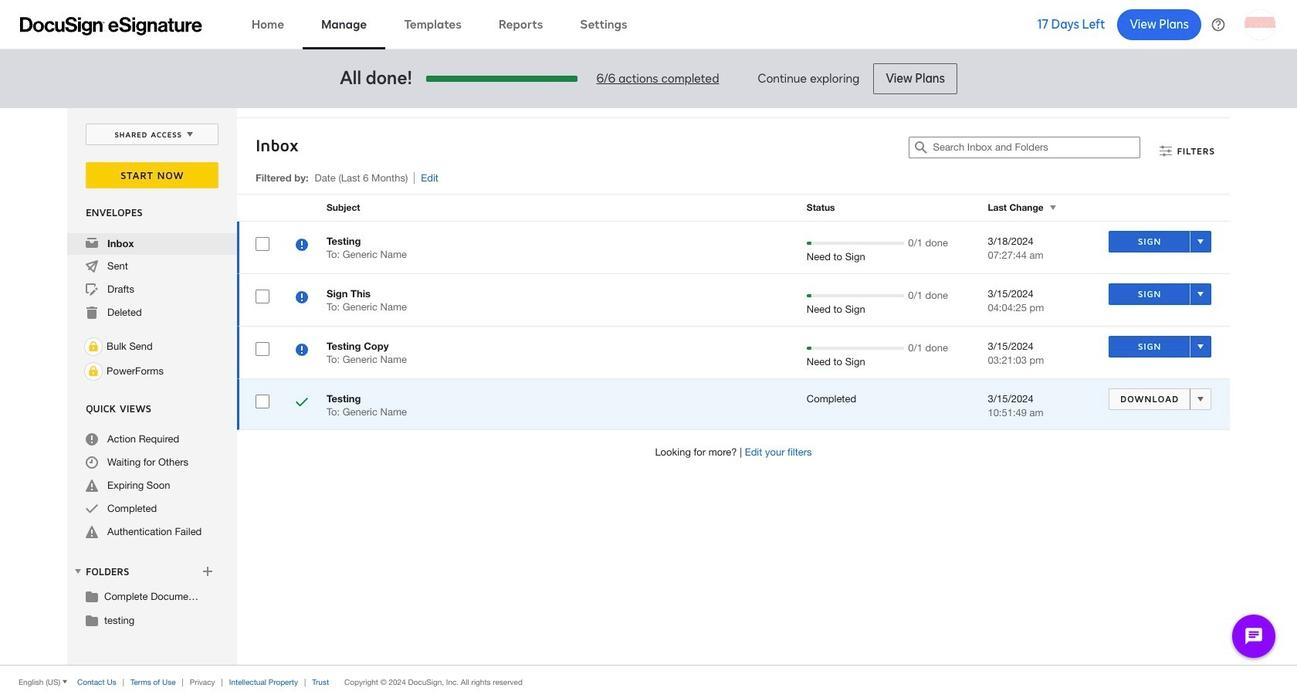 Task type: vqa. For each thing, say whether or not it's contained in the screenshot.
templates ICON
no



Task type: describe. For each thing, give the bounding box(es) containing it.
Search Inbox and Folders text field
[[933, 137, 1140, 158]]

more info region
[[0, 665, 1297, 698]]

completed image
[[86, 503, 98, 515]]

2 alert image from the top
[[86, 526, 98, 538]]

docusign esignature image
[[20, 17, 202, 35]]

trash image
[[86, 307, 98, 319]]

draft image
[[86, 283, 98, 296]]

need to sign image
[[296, 239, 308, 253]]

1 lock image from the top
[[84, 337, 103, 356]]

1 need to sign image from the top
[[296, 291, 308, 306]]

sent image
[[86, 260, 98, 273]]

secondary navigation region
[[67, 108, 1234, 665]]

1 alert image from the top
[[86, 480, 98, 492]]

2 lock image from the top
[[84, 362, 103, 381]]



Task type: locate. For each thing, give the bounding box(es) containing it.
alert image
[[86, 480, 98, 492], [86, 526, 98, 538]]

need to sign image up completed icon
[[296, 344, 308, 358]]

1 vertical spatial alert image
[[86, 526, 98, 538]]

your uploaded profile image image
[[1245, 9, 1276, 40]]

need to sign image
[[296, 291, 308, 306], [296, 344, 308, 358]]

alert image down completed icon
[[86, 526, 98, 538]]

folder image
[[86, 614, 98, 626]]

action required image
[[86, 433, 98, 446]]

lock image
[[84, 337, 103, 356], [84, 362, 103, 381]]

completed image
[[296, 396, 308, 411]]

1 vertical spatial need to sign image
[[296, 344, 308, 358]]

inbox image
[[86, 237, 98, 249]]

clock image
[[86, 456, 98, 469]]

0 vertical spatial need to sign image
[[296, 291, 308, 306]]

folder image
[[86, 590, 98, 602]]

need to sign image down need to sign image
[[296, 291, 308, 306]]

1 vertical spatial lock image
[[84, 362, 103, 381]]

0 vertical spatial alert image
[[86, 480, 98, 492]]

alert image down clock image
[[86, 480, 98, 492]]

view folders image
[[72, 565, 84, 578]]

2 need to sign image from the top
[[296, 344, 308, 358]]

0 vertical spatial lock image
[[84, 337, 103, 356]]



